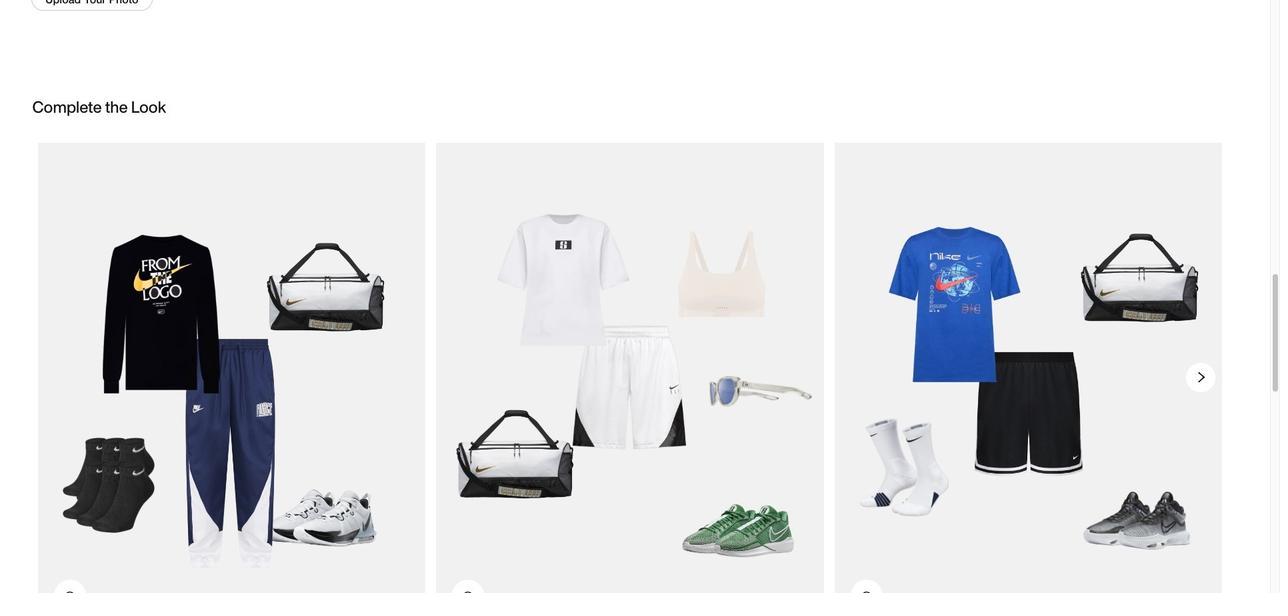 Task type: vqa. For each thing, say whether or not it's contained in the screenshot.
* Faster Shipping options may be available
no



Task type: locate. For each thing, give the bounding box(es) containing it.
nike men's max90 basketball t-shirt image
[[887, 225, 1023, 384]]

nike g.t. jump 2 men's basketball shoes image
[[1083, 491, 1192, 550]]

outfit bundle number 2 region
[[436, 143, 824, 593]]

lebron witness 7 (team) basketball shoes image
[[261, 489, 378, 547]]

next image
[[1199, 372, 1205, 382]]

outfit bundle number 1 region
[[38, 143, 426, 593]]

nike dri-fit isofly women's basketball shorts image
[[568, 322, 691, 454]]

nike alate coverage women's light-support padded sports bra image
[[676, 230, 767, 319]]

nike hoops elite duffel bag (57l) image
[[1081, 233, 1199, 322], [266, 242, 385, 332], [456, 410, 574, 499]]

sabrina women's boxy basketball tee image
[[495, 212, 631, 348]]



Task type: describe. For each thing, give the bounding box(es) containing it.
sabrina 1 (team) basketball shoes image
[[682, 503, 795, 557]]

nike dna men's dri-fit 6" basketball shorts image
[[972, 350, 1086, 479]]

nike nv07 sunglasses image
[[709, 376, 813, 407]]

nike everyday cushioned training low socks (6 pairs) image
[[62, 438, 154, 533]]

outfit bundle number 3 region
[[835, 143, 1222, 593]]

2 horizontal spatial nike hoops elite duffel bag (57l) image
[[1081, 233, 1199, 322]]

outfit bundle number 4 region
[[1233, 143, 1281, 593]]

nike max90 men's long-sleeve basketball t-shirt image
[[100, 233, 222, 396]]

nike elite crew basketball socks image
[[860, 418, 949, 516]]

0 horizontal spatial nike hoops elite duffel bag (57l) image
[[266, 242, 385, 332]]

1 horizontal spatial nike hoops elite duffel bag (57l) image
[[456, 410, 574, 499]]

nike starting 5 men's basketball pants image
[[183, 337, 277, 570]]



